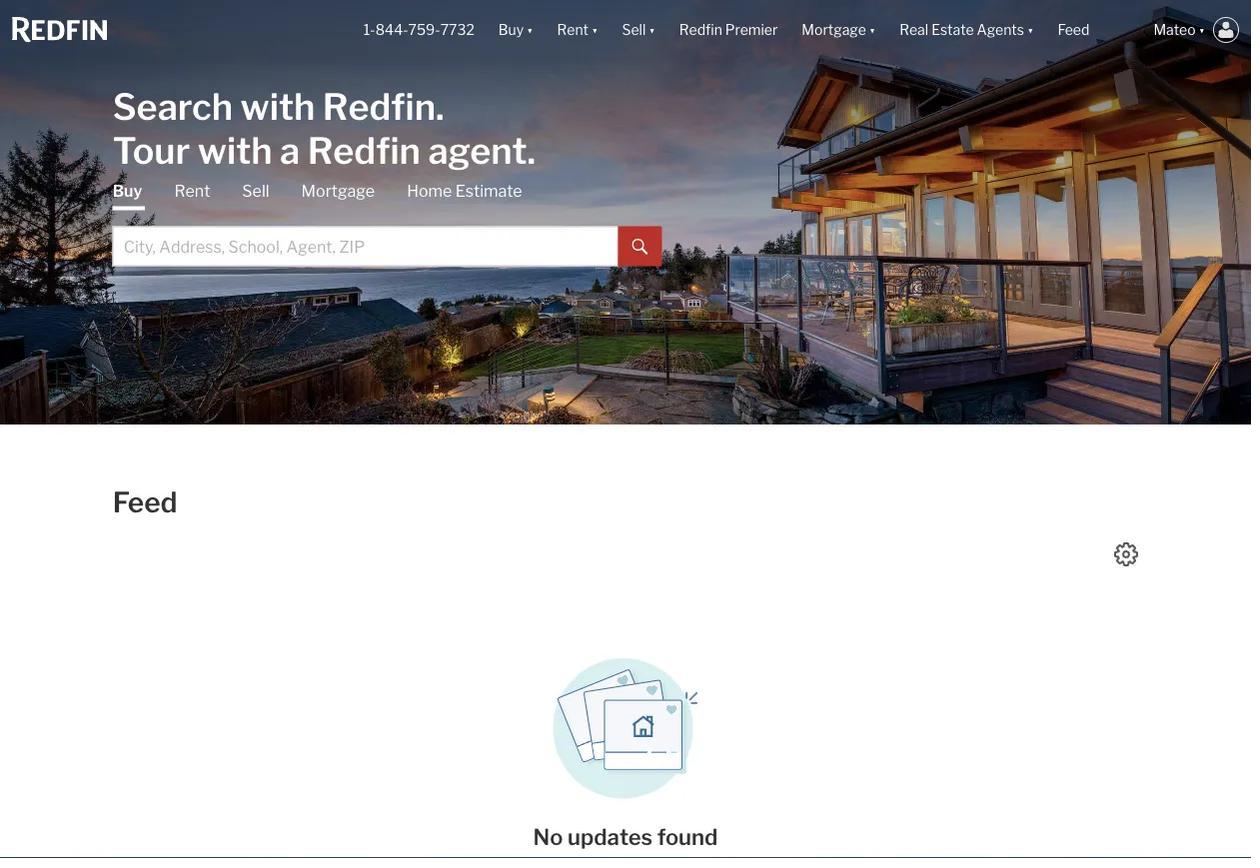 Task type: vqa. For each thing, say whether or not it's contained in the screenshot.
Mortgage ▾'s the ▾
yes



Task type: locate. For each thing, give the bounding box(es) containing it.
1 horizontal spatial rent
[[557, 21, 589, 38]]

mortgage
[[802, 21, 866, 38], [301, 181, 375, 201]]

mortgage for mortgage
[[301, 181, 375, 201]]

0 vertical spatial mortgage
[[802, 21, 866, 38]]

no
[[533, 824, 563, 851]]

found
[[657, 824, 718, 851]]

mortgage inside mortgage ▾ dropdown button
[[802, 21, 866, 38]]

▾ for sell ▾
[[649, 21, 656, 38]]

feed
[[1058, 21, 1090, 38], [113, 486, 177, 520]]

real
[[900, 21, 929, 38]]

buy
[[499, 21, 524, 38], [113, 181, 142, 201]]

0 horizontal spatial mortgage
[[301, 181, 375, 201]]

▾ right "rent ▾"
[[649, 21, 656, 38]]

mortgage inside "tab list"
[[301, 181, 375, 201]]

sell right "rent ▾"
[[622, 21, 646, 38]]

1 horizontal spatial sell
[[622, 21, 646, 38]]

0 vertical spatial sell
[[622, 21, 646, 38]]

1 horizontal spatial mortgage
[[802, 21, 866, 38]]

sell
[[622, 21, 646, 38], [242, 181, 269, 201]]

buy for buy ▾
[[499, 21, 524, 38]]

1 horizontal spatial feed
[[1058, 21, 1090, 38]]

sell inside "tab list"
[[242, 181, 269, 201]]

▾
[[527, 21, 533, 38], [592, 21, 598, 38], [649, 21, 656, 38], [869, 21, 876, 38], [1028, 21, 1034, 38], [1199, 21, 1206, 38]]

1 ▾ from the left
[[527, 21, 533, 38]]

tab list
[[113, 180, 662, 266]]

1 vertical spatial rent
[[174, 181, 210, 201]]

buy right the 7732
[[499, 21, 524, 38]]

0 vertical spatial redfin
[[680, 21, 723, 38]]

1 vertical spatial redfin
[[308, 128, 421, 172]]

rent right buy ▾
[[557, 21, 589, 38]]

5 ▾ from the left
[[1028, 21, 1034, 38]]

redfin up mortgage link
[[308, 128, 421, 172]]

rent
[[557, 21, 589, 38], [174, 181, 210, 201]]

2 ▾ from the left
[[592, 21, 598, 38]]

sell link
[[242, 180, 269, 202]]

▾ for buy ▾
[[527, 21, 533, 38]]

1-844-759-7732 link
[[364, 21, 475, 38]]

feed button
[[1046, 0, 1142, 60]]

mortgage left real
[[802, 21, 866, 38]]

tour
[[113, 128, 190, 172]]

759-
[[408, 21, 440, 38]]

rent inside dropdown button
[[557, 21, 589, 38]]

0 horizontal spatial feed
[[113, 486, 177, 520]]

redfin premier
[[680, 21, 778, 38]]

▾ right agents in the top right of the page
[[1028, 21, 1034, 38]]

search
[[113, 84, 233, 128]]

mortgage for mortgage ▾
[[802, 21, 866, 38]]

▾ for mateo ▾
[[1199, 21, 1206, 38]]

7732
[[440, 21, 475, 38]]

submit search image
[[632, 239, 648, 255]]

redfin
[[680, 21, 723, 38], [308, 128, 421, 172]]

sell right rent link
[[242, 181, 269, 201]]

mortgage up city, address, school, agent, zip search box
[[301, 181, 375, 201]]

1 vertical spatial buy
[[113, 181, 142, 201]]

1 horizontal spatial buy
[[499, 21, 524, 38]]

0 vertical spatial feed
[[1058, 21, 1090, 38]]

buy inside dropdown button
[[499, 21, 524, 38]]

sell ▾ button
[[610, 0, 668, 60]]

tab list containing buy
[[113, 180, 662, 266]]

rent down tour
[[174, 181, 210, 201]]

3 ▾ from the left
[[649, 21, 656, 38]]

1 vertical spatial sell
[[242, 181, 269, 201]]

▾ left "rent ▾"
[[527, 21, 533, 38]]

0 horizontal spatial redfin
[[308, 128, 421, 172]]

▾ left real
[[869, 21, 876, 38]]

estimate
[[456, 181, 522, 201]]

1 vertical spatial feed
[[113, 486, 177, 520]]

rent link
[[174, 180, 210, 202]]

1-
[[364, 21, 376, 38]]

mateo
[[1154, 21, 1196, 38]]

with
[[240, 84, 315, 128], [198, 128, 272, 172]]

0 vertical spatial buy
[[499, 21, 524, 38]]

0 horizontal spatial sell
[[242, 181, 269, 201]]

buy down tour
[[113, 181, 142, 201]]

▾ right mateo
[[1199, 21, 1206, 38]]

1 vertical spatial mortgage
[[301, 181, 375, 201]]

buy link
[[113, 180, 142, 210]]

mortgage ▾ button
[[802, 0, 876, 60]]

1 horizontal spatial redfin
[[680, 21, 723, 38]]

buy ▾
[[499, 21, 533, 38]]

a
[[280, 128, 300, 172]]

▾ left sell ▾
[[592, 21, 598, 38]]

rent inside "tab list"
[[174, 181, 210, 201]]

4 ▾ from the left
[[869, 21, 876, 38]]

sell inside dropdown button
[[622, 21, 646, 38]]

0 horizontal spatial rent
[[174, 181, 210, 201]]

redfin left premier
[[680, 21, 723, 38]]

6 ▾ from the left
[[1199, 21, 1206, 38]]

0 vertical spatial rent
[[557, 21, 589, 38]]

0 horizontal spatial buy
[[113, 181, 142, 201]]



Task type: describe. For each thing, give the bounding box(es) containing it.
▾ for mortgage ▾
[[869, 21, 876, 38]]

redfin inside 'search with redfin. tour with a redfin agent.'
[[308, 128, 421, 172]]

▾ for rent ▾
[[592, 21, 598, 38]]

844-
[[376, 21, 408, 38]]

real estate agents ▾ button
[[888, 0, 1046, 60]]

mateo ▾
[[1154, 21, 1206, 38]]

redfin.
[[323, 84, 444, 128]]

buy for buy
[[113, 181, 142, 201]]

sell for sell
[[242, 181, 269, 201]]

home estimate link
[[407, 180, 522, 202]]

mortgage link
[[301, 180, 375, 202]]

agent.
[[428, 128, 536, 172]]

redfin premier button
[[668, 0, 790, 60]]

sell for sell ▾
[[622, 21, 646, 38]]

mortgage ▾
[[802, 21, 876, 38]]

home estimate
[[407, 181, 522, 201]]

mortgage ▾ button
[[790, 0, 888, 60]]

feed inside "button"
[[1058, 21, 1090, 38]]

rent ▾ button
[[557, 0, 598, 60]]

sell ▾ button
[[622, 0, 656, 60]]

real estate agents ▾
[[900, 21, 1034, 38]]

agents
[[977, 21, 1025, 38]]

1-844-759-7732
[[364, 21, 475, 38]]

real estate agents ▾ link
[[900, 0, 1034, 60]]

buy ▾ button
[[499, 0, 533, 60]]

sell ▾
[[622, 21, 656, 38]]

City, Address, School, Agent, ZIP search field
[[113, 226, 618, 266]]

search with redfin. tour with a redfin agent.
[[113, 84, 536, 172]]

updates
[[568, 824, 653, 851]]

no updates found
[[533, 824, 718, 851]]

redfin inside button
[[680, 21, 723, 38]]

home
[[407, 181, 452, 201]]

premier
[[726, 21, 778, 38]]

buy ▾ button
[[487, 0, 545, 60]]

rent ▾ button
[[545, 0, 610, 60]]

rent for rent ▾
[[557, 21, 589, 38]]

estate
[[932, 21, 974, 38]]

rent ▾
[[557, 21, 598, 38]]

rent for rent
[[174, 181, 210, 201]]



